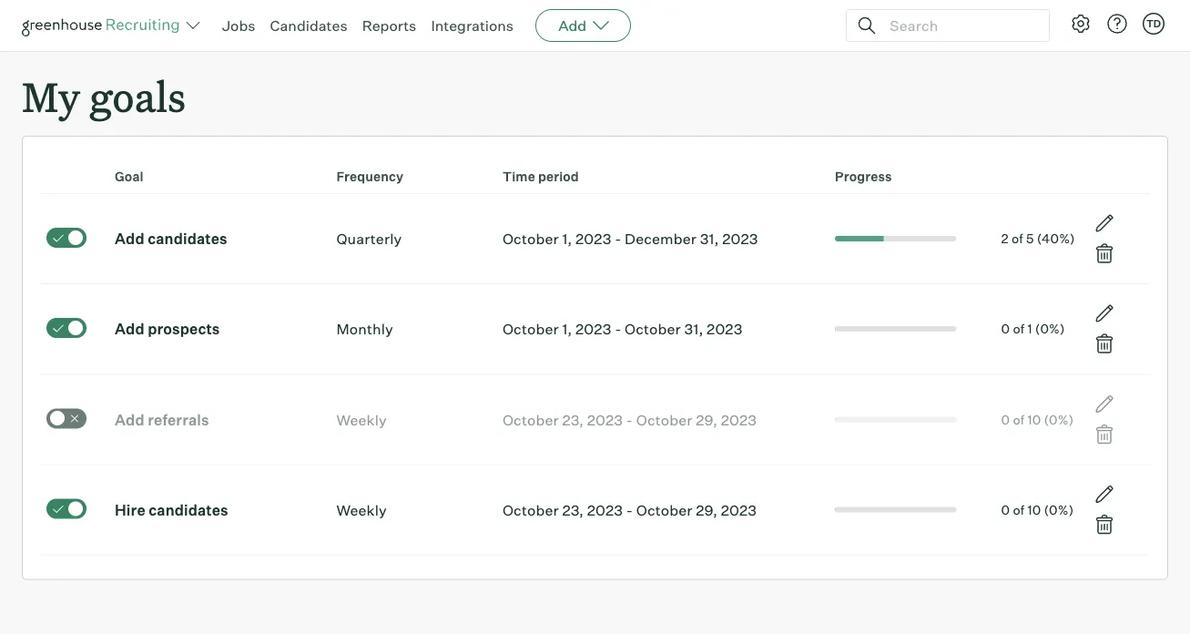 Task type: describe. For each thing, give the bounding box(es) containing it.
10 for hire candidates
[[1028, 501, 1042, 517]]

october 1, 2023 - december 31, 2023
[[503, 230, 759, 248]]

time period
[[503, 169, 579, 185]]

goals
[[90, 69, 186, 123]]

of for hire candidates
[[1014, 501, 1025, 517]]

of for add referrals
[[1014, 411, 1025, 427]]

candidates
[[270, 16, 348, 35]]

of for add candidates
[[1012, 231, 1024, 247]]

my
[[22, 69, 80, 123]]

december
[[625, 230, 697, 248]]

Search text field
[[886, 12, 1033, 39]]

td
[[1147, 17, 1162, 30]]

progress bar for hire candidates
[[836, 507, 957, 512]]

td button
[[1143, 13, 1165, 35]]

edit goal icon image for add prospects
[[1094, 303, 1116, 325]]

23, for hire candidates
[[563, 500, 584, 519]]

0 for add prospects
[[1002, 321, 1011, 337]]

progress bar for add candidates
[[763, 236, 957, 242]]

0 of 1 (0%)
[[1002, 321, 1066, 337]]

quarterly
[[337, 230, 402, 248]]

1, for october
[[563, 320, 573, 338]]

1
[[1028, 321, 1033, 337]]

remove goal icon image for add prospects
[[1094, 333, 1116, 355]]

hire candidates
[[115, 500, 229, 519]]

(0%) for add prospects
[[1036, 321, 1066, 337]]

edit goal icon image for hire candidates
[[1094, 483, 1116, 505]]

edit goal icon image for add candidates
[[1094, 212, 1116, 234]]

(40%)
[[1038, 231, 1076, 247]]

add for add referrals
[[115, 410, 145, 428]]

october 23, 2023 - october 29, 2023 for hire candidates
[[503, 500, 757, 519]]

add button
[[536, 9, 632, 42]]

period
[[538, 169, 579, 185]]

progress bar for add referrals
[[836, 417, 957, 422]]

weekly for add referrals
[[337, 410, 387, 428]]

referrals
[[148, 410, 209, 428]]

add for add candidates
[[115, 230, 145, 248]]

integrations link
[[431, 16, 514, 35]]

2
[[1002, 231, 1009, 247]]

remove goal icon image for hire candidates
[[1094, 513, 1116, 535]]

23, for add referrals
[[563, 410, 584, 428]]

candidates link
[[270, 16, 348, 35]]

0 of 10 (0%) for add referrals
[[1002, 411, 1075, 427]]

31, for december
[[700, 230, 719, 248]]

add referrals
[[115, 410, 209, 428]]

candidates for hire candidates
[[149, 500, 229, 519]]

remove goal icon image for add candidates
[[1094, 243, 1116, 264]]

october 1, 2023 - october 31, 2023
[[503, 320, 743, 338]]

1, for december
[[563, 230, 573, 248]]

of for add prospects
[[1014, 321, 1025, 337]]

monthly
[[337, 320, 393, 338]]

reports
[[362, 16, 417, 35]]

add for add
[[559, 16, 587, 35]]

greenhouse recruiting image
[[22, 15, 186, 36]]

goal
[[115, 169, 144, 185]]

jobs
[[222, 16, 256, 35]]



Task type: locate. For each thing, give the bounding box(es) containing it.
candidates for add candidates
[[148, 230, 228, 248]]

3 remove goal icon image from the top
[[1094, 423, 1116, 445]]

23,
[[563, 410, 584, 428], [563, 500, 584, 519]]

october 23, 2023 - october 29, 2023
[[503, 410, 757, 428], [503, 500, 757, 519]]

reports link
[[362, 16, 417, 35]]

integrations
[[431, 16, 514, 35]]

0 vertical spatial 1,
[[563, 230, 573, 248]]

add
[[559, 16, 587, 35], [115, 230, 145, 248], [115, 320, 145, 338], [115, 410, 145, 428]]

candidates
[[148, 230, 228, 248], [149, 500, 229, 519]]

1 10 from the top
[[1028, 411, 1042, 427]]

add inside popup button
[[559, 16, 587, 35]]

candidates right hire
[[149, 500, 229, 519]]

of
[[1012, 231, 1024, 247], [1014, 321, 1025, 337], [1014, 411, 1025, 427], [1014, 501, 1025, 517]]

0 vertical spatial 31,
[[700, 230, 719, 248]]

time
[[503, 169, 536, 185]]

0 vertical spatial october 23, 2023 - october 29, 2023
[[503, 410, 757, 428]]

0 for hire candidates
[[1002, 501, 1011, 517]]

frequency
[[337, 169, 404, 185]]

progress
[[836, 169, 893, 185]]

- for add prospects
[[615, 320, 622, 338]]

31, for october
[[685, 320, 704, 338]]

0
[[1002, 321, 1011, 337], [1002, 411, 1011, 427], [1002, 501, 1011, 517]]

2 0 of 10 (0%) from the top
[[1002, 501, 1075, 517]]

0 of 10 (0%)
[[1002, 411, 1075, 427], [1002, 501, 1075, 517]]

2 october 23, 2023 - october 29, 2023 from the top
[[503, 500, 757, 519]]

(0%) for hire candidates
[[1045, 501, 1075, 517]]

1 vertical spatial 31,
[[685, 320, 704, 338]]

1 october 23, 2023 - october 29, 2023 from the top
[[503, 410, 757, 428]]

4 remove goal icon image from the top
[[1094, 513, 1116, 535]]

1 edit goal icon image from the top
[[1094, 212, 1116, 234]]

1 vertical spatial 10
[[1028, 501, 1042, 517]]

0 vertical spatial (0%)
[[1036, 321, 1066, 337]]

1 vertical spatial 0
[[1002, 411, 1011, 427]]

remove goal icon image for add referrals
[[1094, 423, 1116, 445]]

hire
[[115, 500, 146, 519]]

progress bar for add prospects
[[836, 326, 957, 332]]

1 vertical spatial 23,
[[563, 500, 584, 519]]

2 1, from the top
[[563, 320, 573, 338]]

0 vertical spatial 23,
[[563, 410, 584, 428]]

1 vertical spatial 0 of 10 (0%)
[[1002, 501, 1075, 517]]

1 vertical spatial weekly
[[337, 500, 387, 519]]

None checkbox
[[46, 228, 87, 248], [46, 318, 87, 338], [46, 228, 87, 248], [46, 318, 87, 338]]

0 vertical spatial 0 of 10 (0%)
[[1002, 411, 1075, 427]]

weekly for hire candidates
[[337, 500, 387, 519]]

1 remove goal icon image from the top
[[1094, 243, 1116, 264]]

1 1, from the top
[[563, 230, 573, 248]]

3 edit goal icon image from the top
[[1094, 393, 1116, 415]]

4 edit goal icon image from the top
[[1094, 483, 1116, 505]]

1 vertical spatial 1,
[[563, 320, 573, 338]]

add candidates
[[115, 230, 228, 248]]

1 0 of 10 (0%) from the top
[[1002, 411, 1075, 427]]

add prospects
[[115, 320, 220, 338]]

29, for referrals
[[696, 410, 718, 428]]

31,
[[700, 230, 719, 248], [685, 320, 704, 338]]

0 vertical spatial 29,
[[696, 410, 718, 428]]

- for hire candidates
[[627, 500, 633, 519]]

1 vertical spatial 29,
[[696, 500, 718, 519]]

progress bar
[[763, 236, 957, 242], [836, 326, 957, 332], [836, 417, 957, 422], [836, 507, 957, 512]]

2 10 from the top
[[1028, 501, 1042, 517]]

edit goal icon image for add referrals
[[1094, 393, 1116, 415]]

1 29, from the top
[[696, 410, 718, 428]]

10
[[1028, 411, 1042, 427], [1028, 501, 1042, 517]]

october 23, 2023 - october 29, 2023 for add referrals
[[503, 410, 757, 428]]

(0%) for add referrals
[[1045, 411, 1075, 427]]

0 for add referrals
[[1002, 411, 1011, 427]]

configure image
[[1071, 13, 1092, 35]]

td button
[[1140, 9, 1169, 38]]

- for add candidates
[[615, 230, 622, 248]]

2 0 from the top
[[1002, 411, 1011, 427]]

29,
[[696, 410, 718, 428], [696, 500, 718, 519]]

1 weekly from the top
[[337, 410, 387, 428]]

29, for candidates
[[696, 500, 718, 519]]

add for add prospects
[[115, 320, 145, 338]]

5
[[1027, 231, 1035, 247]]

1 vertical spatial candidates
[[149, 500, 229, 519]]

2 vertical spatial (0%)
[[1045, 501, 1075, 517]]

1 vertical spatial october 23, 2023 - october 29, 2023
[[503, 500, 757, 519]]

0 vertical spatial weekly
[[337, 410, 387, 428]]

edit goal icon image
[[1094, 212, 1116, 234], [1094, 303, 1116, 325], [1094, 393, 1116, 415], [1094, 483, 1116, 505]]

2 weekly from the top
[[337, 500, 387, 519]]

october
[[503, 230, 559, 248], [503, 320, 559, 338], [625, 320, 681, 338], [503, 410, 559, 428], [637, 410, 693, 428], [503, 500, 559, 519], [637, 500, 693, 519]]

1 vertical spatial (0%)
[[1045, 411, 1075, 427]]

2 vertical spatial 0
[[1002, 501, 1011, 517]]

1,
[[563, 230, 573, 248], [563, 320, 573, 338]]

(0%)
[[1036, 321, 1066, 337], [1045, 411, 1075, 427], [1045, 501, 1075, 517]]

2 of 5 (40%)
[[1002, 231, 1076, 247]]

3 0 from the top
[[1002, 501, 1011, 517]]

prospects
[[148, 320, 220, 338]]

2 edit goal icon image from the top
[[1094, 303, 1116, 325]]

0 of 10 (0%) for hire candidates
[[1002, 501, 1075, 517]]

2 29, from the top
[[696, 500, 718, 519]]

0 vertical spatial candidates
[[148, 230, 228, 248]]

None checkbox
[[46, 408, 87, 428], [46, 499, 87, 519], [46, 408, 87, 428], [46, 499, 87, 519]]

0 vertical spatial 0
[[1002, 321, 1011, 337]]

1 0 from the top
[[1002, 321, 1011, 337]]

0 vertical spatial 10
[[1028, 411, 1042, 427]]

jobs link
[[222, 16, 256, 35]]

1 23, from the top
[[563, 410, 584, 428]]

2023
[[576, 230, 612, 248], [723, 230, 759, 248], [576, 320, 612, 338], [707, 320, 743, 338], [587, 410, 623, 428], [721, 410, 757, 428], [587, 500, 623, 519], [721, 500, 757, 519]]

remove goal icon image
[[1094, 243, 1116, 264], [1094, 333, 1116, 355], [1094, 423, 1116, 445], [1094, 513, 1116, 535]]

2 23, from the top
[[563, 500, 584, 519]]

2 remove goal icon image from the top
[[1094, 333, 1116, 355]]

my goals
[[22, 69, 186, 123]]

10 for add referrals
[[1028, 411, 1042, 427]]

candidates up prospects
[[148, 230, 228, 248]]

- for add referrals
[[627, 410, 633, 428]]

weekly
[[337, 410, 387, 428], [337, 500, 387, 519]]

-
[[615, 230, 622, 248], [615, 320, 622, 338], [627, 410, 633, 428], [627, 500, 633, 519]]



Task type: vqa. For each thing, say whether or not it's contained in the screenshot.


